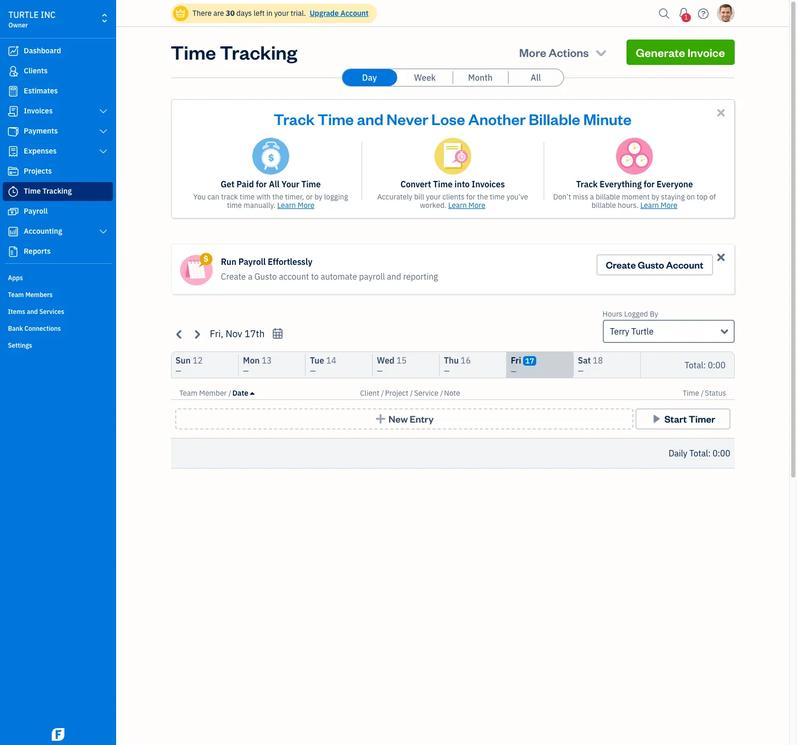 Task type: describe. For each thing, give the bounding box(es) containing it.
items and services
[[8, 308, 64, 316]]

hours.
[[618, 201, 639, 210]]

18
[[593, 355, 603, 366]]

automate
[[321, 271, 357, 282]]

time inside the accurately bill your clients for the time you've worked.
[[490, 192, 505, 202]]

and inside main element
[[27, 308, 38, 316]]

time tracking inside main element
[[24, 186, 72, 196]]

get paid for all your time
[[221, 179, 321, 190]]

settings
[[8, 342, 32, 350]]

learn for all
[[277, 201, 296, 210]]

manually.
[[244, 201, 276, 210]]

reports link
[[3, 242, 113, 261]]

date link
[[232, 389, 255, 398]]

chart image
[[7, 227, 20, 237]]

0 vertical spatial time tracking
[[171, 40, 297, 64]]

0 vertical spatial 0:00
[[708, 360, 726, 370]]

status
[[705, 389, 726, 398]]

by
[[650, 309, 659, 319]]

payment image
[[7, 126, 20, 137]]

main element
[[0, 0, 143, 746]]

get
[[221, 179, 235, 190]]

run payroll effortlessly create a gusto account to automate payroll and reporting
[[221, 257, 438, 282]]

or
[[306, 192, 313, 202]]

0 vertical spatial total
[[685, 360, 704, 370]]

0 vertical spatial tracking
[[220, 40, 297, 64]]

you
[[193, 192, 206, 202]]

bank connections
[[8, 325, 61, 333]]

by inside don't miss a billable moment by staying on top of billable hours.
[[652, 192, 660, 202]]

project link
[[385, 389, 410, 398]]

1
[[685, 13, 688, 21]]

your inside the accurately bill your clients for the time you've worked.
[[426, 192, 441, 202]]

more for get paid for all your time
[[298, 201, 315, 210]]

13
[[262, 355, 272, 366]]

start timer
[[665, 413, 716, 425]]

14
[[326, 355, 336, 366]]

track time and never lose another billable minute
[[274, 109, 632, 129]]

the for all
[[273, 192, 283, 202]]

fri
[[511, 355, 521, 366]]

1 vertical spatial all
[[269, 179, 280, 190]]

team members
[[8, 291, 53, 299]]

learn more for all
[[277, 201, 315, 210]]

a inside don't miss a billable moment by staying on top of billable hours.
[[590, 192, 594, 202]]

create gusto account button
[[597, 255, 713, 276]]

1 vertical spatial 0:00
[[713, 448, 731, 459]]

team members link
[[3, 287, 113, 303]]

another
[[468, 109, 526, 129]]

time / status
[[683, 389, 726, 398]]

more actions button
[[510, 40, 618, 65]]

expenses
[[24, 146, 57, 156]]

a inside run payroll effortlessly create a gusto account to automate payroll and reporting
[[248, 271, 253, 282]]

— for mon
[[243, 367, 249, 376]]

don't miss a billable moment by staying on top of billable hours.
[[554, 192, 716, 210]]

search image
[[656, 6, 673, 21]]

logging
[[324, 192, 348, 202]]

create gusto account
[[606, 259, 704, 271]]

chevron large down image for accounting
[[99, 228, 108, 236]]

expense image
[[7, 146, 20, 157]]

gusto inside run payroll effortlessly create a gusto account to automate payroll and reporting
[[255, 271, 277, 282]]

accounting
[[24, 227, 62, 236]]

chevrondown image
[[594, 45, 609, 60]]

generate invoice
[[636, 45, 725, 60]]

everyone
[[657, 179, 693, 190]]

team member /
[[179, 389, 231, 398]]

— for wed
[[377, 367, 383, 376]]

clients
[[443, 192, 465, 202]]

— for tue
[[310, 367, 316, 376]]

invoices inside main element
[[24, 106, 53, 116]]

daily
[[669, 448, 688, 459]]

estimate image
[[7, 86, 20, 97]]

money image
[[7, 207, 20, 217]]

for for everyone
[[644, 179, 655, 190]]

month link
[[453, 69, 508, 86]]

sat 18 —
[[578, 355, 603, 376]]

previous day image
[[173, 328, 186, 340]]

dashboard image
[[7, 46, 20, 57]]

team for team members
[[8, 291, 24, 299]]

on
[[687, 192, 695, 202]]

wed
[[377, 355, 395, 366]]

account
[[279, 271, 309, 282]]

and inside run payroll effortlessly create a gusto account to automate payroll and reporting
[[387, 271, 401, 282]]

items and services link
[[3, 304, 113, 320]]

days
[[237, 8, 252, 18]]

1 horizontal spatial :
[[709, 448, 711, 459]]

projects
[[24, 166, 52, 176]]

learn more for invoices
[[448, 201, 486, 210]]

generate invoice button
[[627, 40, 735, 65]]

wed 15 —
[[377, 355, 407, 376]]

choose a date image
[[272, 328, 284, 340]]

clients
[[24, 66, 48, 76]]

minute
[[584, 109, 632, 129]]

bank
[[8, 325, 23, 333]]

1 vertical spatial total
[[690, 448, 709, 459]]

new entry button
[[175, 409, 634, 430]]

of
[[710, 192, 716, 202]]

plus image
[[375, 414, 387, 425]]

note link
[[444, 389, 460, 398]]

project image
[[7, 166, 20, 177]]

create inside run payroll effortlessly create a gusto account to automate payroll and reporting
[[221, 271, 246, 282]]

team for team member /
[[179, 389, 198, 398]]

17
[[526, 356, 534, 366]]

bank connections link
[[3, 321, 113, 336]]

chevron large down image for payments
[[99, 127, 108, 136]]

payroll link
[[3, 202, 113, 221]]

payroll inside run payroll effortlessly create a gusto account to automate payroll and reporting
[[239, 257, 266, 267]]

3 / from the left
[[410, 389, 413, 398]]

you've
[[507, 192, 528, 202]]

0 vertical spatial :
[[704, 360, 706, 370]]

service
[[414, 389, 439, 398]]

tue
[[310, 355, 324, 366]]

freshbooks image
[[50, 729, 67, 742]]

apps link
[[3, 270, 113, 286]]

play image
[[651, 414, 663, 425]]

— for thu
[[444, 367, 450, 376]]

track everything for everyone image
[[616, 138, 653, 175]]

turtle
[[632, 326, 654, 337]]

16
[[461, 355, 471, 366]]

tracking inside main element
[[43, 186, 72, 196]]

payments link
[[3, 122, 113, 141]]

there
[[193, 8, 212, 18]]

in
[[267, 8, 273, 18]]

generate
[[636, 45, 686, 60]]

— for fri
[[511, 367, 517, 377]]

you can track time with the timer, or by logging time manually.
[[193, 192, 348, 210]]

chevron large down image
[[99, 107, 108, 116]]

worked.
[[420, 201, 447, 210]]

close image
[[715, 107, 728, 119]]

never
[[387, 109, 429, 129]]

0 vertical spatial all
[[531, 72, 541, 83]]

hours
[[603, 309, 623, 319]]

crown image
[[175, 8, 186, 19]]

1 vertical spatial invoices
[[472, 179, 505, 190]]

track for track time and never lose another billable minute
[[274, 109, 315, 129]]

15
[[397, 355, 407, 366]]

are
[[213, 8, 224, 18]]



Task type: locate. For each thing, give the bounding box(es) containing it.
track up get paid for all your time image
[[274, 109, 315, 129]]

/ left date
[[229, 389, 231, 398]]

payroll inside main element
[[24, 207, 48, 216]]

and left never
[[357, 109, 384, 129]]

by left staying
[[652, 192, 660, 202]]

month
[[468, 72, 493, 83]]

time down paid
[[240, 192, 255, 202]]

with
[[256, 192, 271, 202]]

moment
[[622, 192, 650, 202]]

the right clients
[[477, 192, 488, 202]]

1 the from the left
[[273, 192, 283, 202]]

mon 13 —
[[243, 355, 272, 376]]

0 vertical spatial and
[[357, 109, 384, 129]]

2 vertical spatial chevron large down image
[[99, 228, 108, 236]]

learn for invoices
[[448, 201, 467, 210]]

0 vertical spatial gusto
[[638, 259, 665, 271]]

— for sat
[[578, 367, 584, 376]]

create inside 'button'
[[606, 259, 636, 271]]

learn more down into
[[448, 201, 486, 210]]

nov
[[226, 328, 242, 340]]

billable left hours.
[[592, 201, 616, 210]]

1 vertical spatial chevron large down image
[[99, 147, 108, 156]]

1 horizontal spatial time tracking
[[171, 40, 297, 64]]

learn more down your
[[277, 201, 315, 210]]

the inside the accurately bill your clients for the time you've worked.
[[477, 192, 488, 202]]

2 / from the left
[[381, 389, 384, 398]]

week
[[414, 72, 436, 83]]

1 horizontal spatial account
[[666, 259, 704, 271]]

into
[[455, 179, 470, 190]]

service link
[[414, 389, 440, 398]]

1 vertical spatial gusto
[[255, 271, 277, 282]]

total up time link
[[685, 360, 704, 370]]

time
[[171, 40, 216, 64], [318, 109, 354, 129], [302, 179, 321, 190], [433, 179, 453, 190], [24, 186, 41, 196], [683, 389, 700, 398]]

— down "mon"
[[243, 367, 249, 376]]

chevron large down image inside payments link
[[99, 127, 108, 136]]

30
[[226, 8, 235, 18]]

1 vertical spatial payroll
[[239, 257, 266, 267]]

by right or in the top left of the page
[[315, 192, 323, 202]]

0 vertical spatial invoices
[[24, 106, 53, 116]]

0 horizontal spatial track
[[274, 109, 315, 129]]

0 horizontal spatial learn
[[277, 201, 296, 210]]

0:00 up the status link
[[708, 360, 726, 370]]

0 horizontal spatial gusto
[[255, 271, 277, 282]]

0 horizontal spatial invoices
[[24, 106, 53, 116]]

invoice
[[688, 45, 725, 60]]

tracking
[[220, 40, 297, 64], [43, 186, 72, 196]]

1 vertical spatial tracking
[[43, 186, 72, 196]]

more up all link
[[519, 45, 547, 60]]

billable down everything on the top
[[596, 192, 620, 202]]

entry
[[410, 413, 434, 425]]

team down apps
[[8, 291, 24, 299]]

account left close icon
[[666, 259, 704, 271]]

all
[[531, 72, 541, 83], [269, 179, 280, 190]]

more down your
[[298, 201, 315, 210]]

more actions
[[519, 45, 589, 60]]

1 vertical spatial account
[[666, 259, 704, 271]]

for up moment at right top
[[644, 179, 655, 190]]

accurately
[[377, 192, 413, 202]]

/ left service
[[410, 389, 413, 398]]

0 vertical spatial team
[[8, 291, 24, 299]]

all left your
[[269, 179, 280, 190]]

0 vertical spatial a
[[590, 192, 594, 202]]

track for track everything for everyone
[[576, 179, 598, 190]]

2 learn more from the left
[[448, 201, 486, 210]]

team inside team members link
[[8, 291, 24, 299]]

member
[[199, 389, 227, 398]]

1 by from the left
[[315, 192, 323, 202]]

members
[[25, 291, 53, 299]]

your right bill
[[426, 192, 441, 202]]

track
[[274, 109, 315, 129], [576, 179, 598, 190]]

— inside wed 15 —
[[377, 367, 383, 376]]

invoice image
[[7, 106, 20, 117]]

the right with
[[273, 192, 283, 202]]

0 horizontal spatial time tracking
[[24, 186, 72, 196]]

1 horizontal spatial the
[[477, 192, 488, 202]]

1 horizontal spatial invoices
[[472, 179, 505, 190]]

: up time / status
[[704, 360, 706, 370]]

/ left status
[[701, 389, 704, 398]]

learn down your
[[277, 201, 296, 210]]

convert
[[401, 179, 431, 190]]

dashboard
[[24, 46, 61, 55]]

get paid for all your time image
[[252, 138, 289, 175]]

go to help image
[[695, 6, 712, 21]]

trial.
[[291, 8, 306, 18]]

2 by from the left
[[652, 192, 660, 202]]

next day image
[[191, 328, 203, 340]]

for inside the accurately bill your clients for the time you've worked.
[[466, 192, 476, 202]]

timer
[[689, 413, 716, 425]]

the inside you can track time with the timer, or by logging time manually.
[[273, 192, 283, 202]]

close image
[[715, 251, 728, 264]]

your right "in"
[[274, 8, 289, 18]]

1 horizontal spatial track
[[576, 179, 598, 190]]

1 horizontal spatial team
[[179, 389, 198, 398]]

1 chevron large down image from the top
[[99, 127, 108, 136]]

estimates link
[[3, 82, 113, 101]]

2 the from the left
[[477, 192, 488, 202]]

— for sun
[[176, 367, 181, 376]]

gusto left account on the top left of the page
[[255, 271, 277, 282]]

billable
[[529, 109, 581, 129]]

1 horizontal spatial payroll
[[239, 257, 266, 267]]

accounting link
[[3, 222, 113, 241]]

— down sun
[[176, 367, 181, 376]]

reporting
[[403, 271, 438, 282]]

can
[[208, 192, 219, 202]]

— inside tue 14 —
[[310, 367, 316, 376]]

a
[[590, 192, 594, 202], [248, 271, 253, 282]]

1 horizontal spatial a
[[590, 192, 594, 202]]

more right clients
[[469, 201, 486, 210]]

0 vertical spatial chevron large down image
[[99, 127, 108, 136]]

0 horizontal spatial your
[[274, 8, 289, 18]]

tue 14 —
[[310, 355, 336, 376]]

client / project / service / note
[[360, 389, 460, 398]]

chevron large down image for expenses
[[99, 147, 108, 156]]

0 horizontal spatial account
[[341, 8, 369, 18]]

1 horizontal spatial by
[[652, 192, 660, 202]]

1 vertical spatial your
[[426, 192, 441, 202]]

time tracking down 30
[[171, 40, 297, 64]]

1 vertical spatial create
[[221, 271, 246, 282]]

for for all
[[256, 179, 267, 190]]

1 horizontal spatial your
[[426, 192, 441, 202]]

tracking down 'left'
[[220, 40, 297, 64]]

track up miss
[[576, 179, 598, 190]]

0 horizontal spatial for
[[256, 179, 267, 190]]

paid
[[237, 179, 254, 190]]

:
[[704, 360, 706, 370], [709, 448, 711, 459]]

gusto
[[638, 259, 665, 271], [255, 271, 277, 282]]

sat
[[578, 355, 591, 366]]

effortlessly
[[268, 257, 313, 267]]

gusto inside create gusto account 'button'
[[638, 259, 665, 271]]

projects link
[[3, 162, 113, 181]]

2 chevron large down image from the top
[[99, 147, 108, 156]]

more inside the more actions dropdown button
[[519, 45, 547, 60]]

3 chevron large down image from the top
[[99, 228, 108, 236]]

turtle inc owner
[[8, 10, 56, 29]]

0 horizontal spatial create
[[221, 271, 246, 282]]

learn more
[[277, 201, 315, 210], [448, 201, 486, 210], [641, 201, 678, 210]]

a right miss
[[590, 192, 594, 202]]

1 vertical spatial track
[[576, 179, 598, 190]]

: right the daily
[[709, 448, 711, 459]]

0 vertical spatial your
[[274, 8, 289, 18]]

hours logged by
[[603, 309, 659, 319]]

payroll right 'run'
[[239, 257, 266, 267]]

0 horizontal spatial payroll
[[24, 207, 48, 216]]

1 horizontal spatial learn more
[[448, 201, 486, 210]]

total right the daily
[[690, 448, 709, 459]]

1 vertical spatial a
[[248, 271, 253, 282]]

2 horizontal spatial learn more
[[641, 201, 678, 210]]

fri 17 —
[[511, 355, 534, 377]]

time tracking
[[171, 40, 297, 64], [24, 186, 72, 196]]

all down more actions on the right of the page
[[531, 72, 541, 83]]

create
[[606, 259, 636, 271], [221, 271, 246, 282]]

gusto up by at right top
[[638, 259, 665, 271]]

time tracking down projects link
[[24, 186, 72, 196]]

by inside you can track time with the timer, or by logging time manually.
[[315, 192, 323, 202]]

create up hours at the right
[[606, 259, 636, 271]]

the for invoices
[[477, 192, 488, 202]]

team left member
[[179, 389, 198, 398]]

new
[[389, 413, 408, 425]]

reports
[[24, 247, 51, 256]]

for down into
[[466, 192, 476, 202]]

1 vertical spatial and
[[387, 271, 401, 282]]

2 horizontal spatial learn
[[641, 201, 659, 210]]

services
[[39, 308, 64, 316]]

payroll
[[24, 207, 48, 216], [239, 257, 266, 267]]

top
[[697, 192, 708, 202]]

learn more for everyone
[[641, 201, 678, 210]]

1 learn more from the left
[[277, 201, 315, 210]]

1 horizontal spatial all
[[531, 72, 541, 83]]

0 horizontal spatial all
[[269, 179, 280, 190]]

time
[[240, 192, 255, 202], [490, 192, 505, 202], [227, 201, 242, 210]]

5 / from the left
[[701, 389, 704, 398]]

time tracking link
[[3, 182, 113, 201]]

1 horizontal spatial learn
[[448, 201, 467, 210]]

convert time into invoices image
[[434, 138, 471, 175]]

/ left note link
[[440, 389, 443, 398]]

and right payroll
[[387, 271, 401, 282]]

to
[[311, 271, 319, 282]]

0 horizontal spatial tracking
[[43, 186, 72, 196]]

1 horizontal spatial create
[[606, 259, 636, 271]]

and right items
[[27, 308, 38, 316]]

— down thu
[[444, 367, 450, 376]]

invoices right into
[[472, 179, 505, 190]]

client image
[[7, 66, 20, 77]]

0 horizontal spatial by
[[315, 192, 323, 202]]

learn right hours.
[[641, 201, 659, 210]]

— down the wed
[[377, 367, 383, 376]]

lose
[[432, 109, 465, 129]]

— inside thu 16 —
[[444, 367, 450, 376]]

3 learn more from the left
[[641, 201, 678, 210]]

for up with
[[256, 179, 267, 190]]

account inside 'button'
[[666, 259, 704, 271]]

0 horizontal spatial team
[[8, 291, 24, 299]]

payroll up accounting
[[24, 207, 48, 216]]

learn down into
[[448, 201, 467, 210]]

create down 'run'
[[221, 271, 246, 282]]

team
[[8, 291, 24, 299], [179, 389, 198, 398]]

time inside main element
[[24, 186, 41, 196]]

1 / from the left
[[229, 389, 231, 398]]

0 horizontal spatial a
[[248, 271, 253, 282]]

account right upgrade
[[341, 8, 369, 18]]

3 learn from the left
[[641, 201, 659, 210]]

turtle
[[8, 10, 39, 20]]

total : 0:00
[[685, 360, 726, 370]]

2 learn from the left
[[448, 201, 467, 210]]

your
[[274, 8, 289, 18], [426, 192, 441, 202]]

0:00 down timer
[[713, 448, 731, 459]]

upgrade
[[310, 8, 339, 18]]

day link
[[342, 69, 397, 86]]

0 vertical spatial track
[[274, 109, 315, 129]]

sun
[[176, 355, 191, 366]]

0 horizontal spatial and
[[27, 308, 38, 316]]

4 / from the left
[[440, 389, 443, 398]]

— inside sun 12 —
[[176, 367, 181, 376]]

total
[[685, 360, 704, 370], [690, 448, 709, 459]]

0 horizontal spatial the
[[273, 192, 283, 202]]

items
[[8, 308, 25, 316]]

1 horizontal spatial and
[[357, 109, 384, 129]]

timer image
[[7, 186, 20, 197]]

1 vertical spatial team
[[179, 389, 198, 398]]

0 vertical spatial account
[[341, 8, 369, 18]]

more down the everyone
[[661, 201, 678, 210]]

2 horizontal spatial for
[[644, 179, 655, 190]]

invoices up payments
[[24, 106, 53, 116]]

owner
[[8, 21, 28, 29]]

project
[[385, 389, 409, 398]]

2 vertical spatial and
[[27, 308, 38, 316]]

start timer button
[[636, 409, 731, 430]]

terry turtle
[[610, 326, 654, 337]]

/ right client
[[381, 389, 384, 398]]

— inside the mon 13 —
[[243, 367, 249, 376]]

time down get
[[227, 201, 242, 210]]

learn more down the everyone
[[641, 201, 678, 210]]

track everything for everyone
[[576, 179, 693, 190]]

— down tue
[[310, 367, 316, 376]]

1 horizontal spatial tracking
[[220, 40, 297, 64]]

0 vertical spatial payroll
[[24, 207, 48, 216]]

1 vertical spatial :
[[709, 448, 711, 459]]

report image
[[7, 247, 20, 257]]

time link
[[683, 389, 701, 398]]

1 learn from the left
[[277, 201, 296, 210]]

caretup image
[[250, 389, 255, 398]]

a left account on the top left of the page
[[248, 271, 253, 282]]

— down fri
[[511, 367, 517, 377]]

dashboard link
[[3, 42, 113, 61]]

0 horizontal spatial :
[[704, 360, 706, 370]]

chevron large down image inside the accounting 'link'
[[99, 228, 108, 236]]

chevron large down image
[[99, 127, 108, 136], [99, 147, 108, 156], [99, 228, 108, 236]]

date
[[232, 389, 249, 398]]

1 vertical spatial time tracking
[[24, 186, 72, 196]]

1 horizontal spatial for
[[466, 192, 476, 202]]

thu
[[444, 355, 459, 366]]

1 horizontal spatial gusto
[[638, 259, 665, 271]]

— down sat
[[578, 367, 584, 376]]

0 horizontal spatial learn more
[[277, 201, 315, 210]]

2 horizontal spatial and
[[387, 271, 401, 282]]

17th
[[245, 328, 265, 340]]

time left you've
[[490, 192, 505, 202]]

fri,
[[210, 328, 224, 340]]

— inside sat 18 —
[[578, 367, 584, 376]]

don't
[[554, 192, 571, 202]]

tracking down projects link
[[43, 186, 72, 196]]

0 vertical spatial create
[[606, 259, 636, 271]]

more for convert time into invoices
[[469, 201, 486, 210]]

12
[[193, 355, 203, 366]]

— inside fri 17 —
[[511, 367, 517, 377]]

more for track everything for everyone
[[661, 201, 678, 210]]

learn for everyone
[[641, 201, 659, 210]]



Task type: vqa. For each thing, say whether or not it's contained in the screenshot.
next
no



